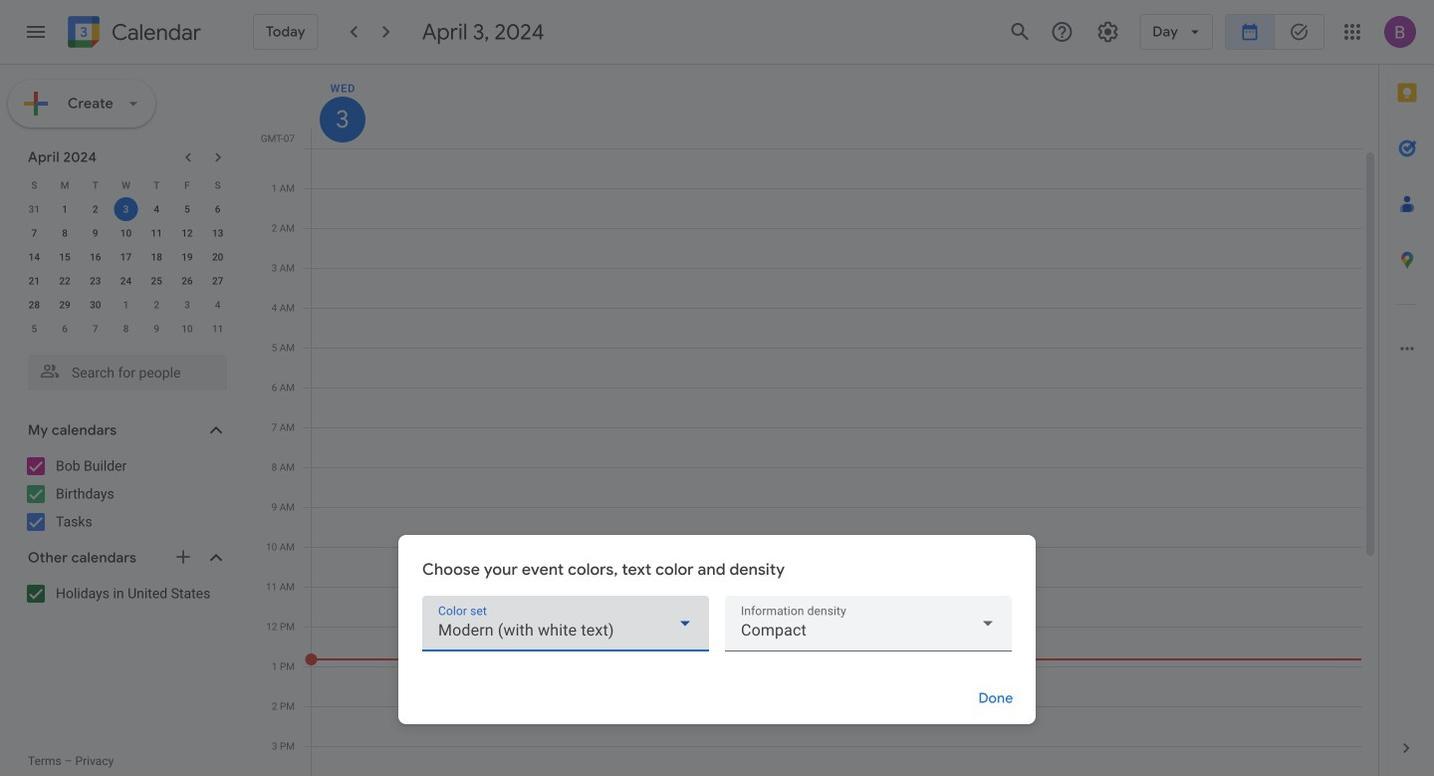Task type: vqa. For each thing, say whether or not it's contained in the screenshot.
3 element
no



Task type: describe. For each thing, give the bounding box(es) containing it.
21 element
[[22, 269, 46, 293]]

7 element
[[22, 221, 46, 245]]

calendar element
[[64, 12, 201, 56]]

14 element
[[22, 245, 46, 269]]

may 6 element
[[53, 317, 77, 341]]

may 3 element
[[175, 293, 199, 317]]

11 element
[[145, 221, 169, 245]]

15 element
[[53, 245, 77, 269]]

18 element
[[145, 245, 169, 269]]

heading inside "calendar" element
[[108, 20, 201, 44]]

5 element
[[175, 197, 199, 221]]

6 element
[[206, 197, 230, 221]]

9 element
[[83, 221, 107, 245]]

25 element
[[145, 269, 169, 293]]

4 element
[[145, 197, 169, 221]]

cell inside april 2024 grid
[[111, 197, 141, 221]]

may 8 element
[[114, 317, 138, 341]]

may 2 element
[[145, 293, 169, 317]]

main drawer image
[[24, 20, 48, 44]]

22 element
[[53, 269, 77, 293]]

may 9 element
[[145, 317, 169, 341]]

20 element
[[206, 245, 230, 269]]

19 element
[[175, 245, 199, 269]]



Task type: locate. For each thing, give the bounding box(es) containing it.
tab list
[[1380, 65, 1435, 720]]

16 element
[[83, 245, 107, 269]]

12 element
[[175, 221, 199, 245]]

26 element
[[175, 269, 199, 293]]

28 element
[[22, 293, 46, 317]]

grid
[[255, 65, 1379, 776]]

column header
[[311, 65, 1363, 148]]

1 horizontal spatial cell
[[312, 148, 1363, 776]]

may 11 element
[[206, 317, 230, 341]]

row group
[[19, 197, 233, 341]]

my calendars list
[[4, 450, 247, 538]]

2 element
[[83, 197, 107, 221]]

10 element
[[114, 221, 138, 245]]

None field
[[422, 596, 709, 652], [725, 596, 1012, 652], [422, 596, 709, 652], [725, 596, 1012, 652]]

23 element
[[83, 269, 107, 293]]

may 1 element
[[114, 293, 138, 317]]

cell
[[312, 148, 1363, 776], [111, 197, 141, 221]]

may 4 element
[[206, 293, 230, 317]]

17 element
[[114, 245, 138, 269]]

may 5 element
[[22, 317, 46, 341]]

may 7 element
[[83, 317, 107, 341]]

30 element
[[83, 293, 107, 317]]

27 element
[[206, 269, 230, 293]]

None search field
[[0, 347, 247, 391]]

may 10 element
[[175, 317, 199, 341]]

1 element
[[53, 197, 77, 221]]

13 element
[[206, 221, 230, 245]]

april 2024 grid
[[19, 173, 233, 341]]

dialog
[[399, 535, 1036, 724]]

0 horizontal spatial cell
[[111, 197, 141, 221]]

29 element
[[53, 293, 77, 317]]

3, today element
[[114, 197, 138, 221]]

row
[[303, 148, 1363, 776], [19, 173, 233, 197], [19, 197, 233, 221], [19, 221, 233, 245], [19, 245, 233, 269], [19, 269, 233, 293], [19, 293, 233, 317], [19, 317, 233, 341]]

heading
[[108, 20, 201, 44]]

march 31 element
[[22, 197, 46, 221]]

8 element
[[53, 221, 77, 245]]

24 element
[[114, 269, 138, 293]]



